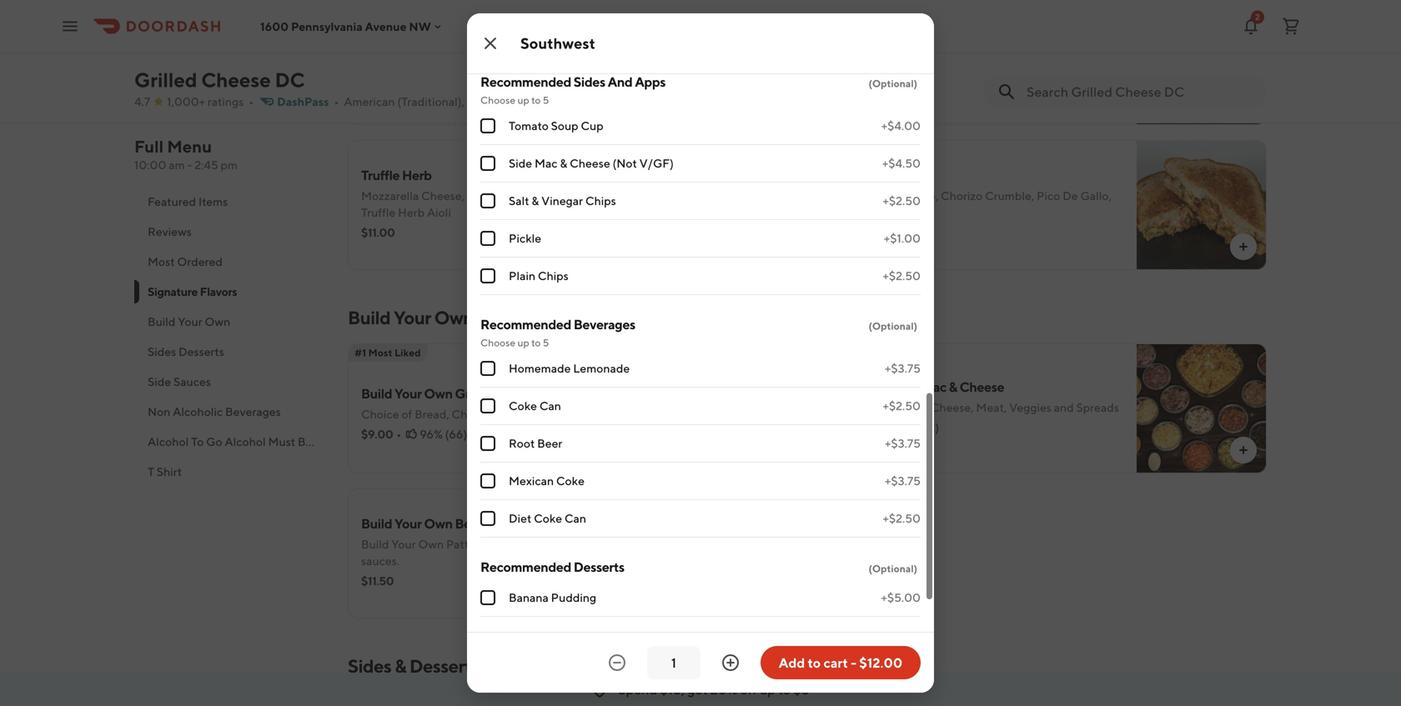 Task type: vqa. For each thing, say whether or not it's contained in the screenshot.
"American (Traditional), Sandwiches • 0.2 mi"
yes



Task type: describe. For each thing, give the bounding box(es) containing it.
flavors
[[200, 285, 237, 299]]

1600 pennsylvania avenue nw
[[260, 19, 431, 33]]

pepper
[[827, 189, 866, 203]]

choose inside recommended sides and apps choose up to 5
[[480, 94, 515, 106]]

most ordered button
[[134, 247, 328, 277]]

meat, inside build your own mac & cheese choice of noodles, cheese, meat, veggies and spreads
[[976, 401, 1007, 414]]

$11.00 for mozzarella cheese, spinach, basil, avocado crema
[[827, 72, 861, 86]]

pudding
[[551, 591, 596, 605]]

100%
[[888, 421, 918, 434]]

0 horizontal spatial patty
[[446, 537, 475, 551]]

sides desserts button
[[134, 337, 328, 367]]

notification bell image
[[1241, 16, 1261, 36]]

add for add vegan chkn no chorizo
[[509, 26, 531, 40]]

am
[[169, 158, 185, 172]]

food
[[451, 435, 478, 449]]

sides inside recommended sides and apps choose up to 5
[[574, 74, 605, 90]]

liked
[[395, 347, 421, 359]]

mediterranean mozzarella, feta cheese, spinach, tomato, diced red onion
[[361, 22, 644, 74]]

desserts for sides desserts
[[178, 345, 224, 359]]

spend
[[618, 682, 657, 698]]

$11.00 • for mozzarella cheese, spinach, basil, avocado crema
[[827, 72, 869, 86]]

sides desserts
[[148, 345, 224, 359]]

1 horizontal spatial desserts
[[409, 656, 479, 677]]

of inside build your own mac & cheese choice of noodles, cheese, meat, veggies and spreads
[[868, 401, 878, 414]]

recommended desserts group
[[480, 558, 921, 617]]

de
[[1063, 189, 1078, 203]]

american (traditional), sandwiches • 0.2 mi
[[344, 95, 581, 108]]

1 horizontal spatial patty
[[485, 516, 517, 532]]

pico
[[1037, 189, 1060, 203]]

1600 pennsylvania avenue nw button
[[260, 19, 444, 33]]

homemade lemonade
[[509, 362, 630, 375]]

2 alcohol from the left
[[225, 435, 266, 449]]

add for add to cart - $12.00
[[779, 655, 805, 671]]

build your own grilled cheese choice of bread, cheese, meat, veggies and spreads
[[361, 386, 640, 421]]

sauces.
[[361, 554, 400, 568]]

Item Search search field
[[1027, 83, 1253, 101]]

tomato,
[[544, 44, 586, 58]]

jack
[[868, 189, 893, 203]]

20%
[[710, 682, 738, 698]]

build your own button
[[134, 307, 328, 337]]

+$2.50 for diet coke can
[[883, 512, 921, 525]]

and
[[608, 74, 632, 90]]

build your own grilled cheese image
[[671, 344, 801, 474]]

sauces
[[173, 375, 211, 389]]

cheese,
[[663, 537, 703, 551]]

• left '85%'
[[864, 72, 869, 86]]

veggies inside build your own grilled cheese choice of bread, cheese, meat, veggies and spreads
[[530, 407, 573, 421]]

american
[[344, 95, 395, 108]]

(traditional),
[[397, 95, 464, 108]]

add item to cart image
[[1237, 240, 1250, 254]]

red
[[623, 44, 644, 58]]

must
[[268, 435, 295, 449]]

+$4.50
[[882, 156, 921, 170]]

increase quantity by 1 image
[[721, 653, 741, 673]]

salt
[[509, 194, 529, 208]]

purchased
[[315, 435, 371, 449]]

+$2.50 for plain chips
[[883, 269, 921, 283]]

patty,
[[631, 537, 661, 551]]

side for side sauces
[[148, 375, 171, 389]]

diet
[[509, 512, 531, 525]]

crumble,
[[985, 189, 1034, 203]]

banana pudding
[[509, 591, 596, 605]]

your inside build your own grilled cheese choice of bread, cheese, meat, veggies and spreads
[[394, 386, 422, 402]]

(not
[[613, 156, 637, 170]]

(optional) inside recommended desserts group
[[869, 563, 917, 575]]

own inside button
[[205, 315, 230, 329]]

salt & vinegar chips
[[509, 194, 616, 208]]

decrease quantity by 1 image
[[607, 653, 627, 673]]

southwest image
[[1137, 140, 1267, 270]]

sides for sides & desserts
[[348, 656, 391, 677]]

build your own inside button
[[148, 315, 230, 329]]

items
[[198, 195, 228, 208]]

griddled
[[507, 537, 554, 551]]

apps
[[635, 74, 666, 90]]

to inside 'recommended beverages choose up to 5'
[[531, 337, 541, 349]]

root beer
[[509, 437, 562, 450]]

$11.00 • for choice of noodles, cheese, meat, veggies and spreads
[[827, 421, 869, 434]]

up inside 'recommended beverages choose up to 5'
[[517, 337, 529, 349]]

veggies,
[[706, 537, 749, 551]]

sides & desserts
[[348, 656, 479, 677]]

+$4.00
[[881, 119, 921, 133]]

mozzarella,
[[361, 44, 422, 58]]

add to cart - $12.00 button
[[761, 646, 921, 680]]

0 vertical spatial herb
[[402, 167, 432, 183]]

cheese, inside mediterranean mozzarella, feta cheese, spinach, tomato, diced red onion
[[450, 44, 494, 58]]

to left $5 at the bottom of the page
[[778, 682, 791, 698]]

96%
[[420, 427, 443, 441]]

crema inside southwest pepper jack cheese, chorizo crumble, pico de gallo, avocado crema
[[877, 206, 912, 219]]

- inside full menu 10:00 am - 2:45 pm
[[187, 158, 192, 172]]

southwest for southwest pepper jack cheese, chorizo crumble, pico de gallo, avocado crema
[[827, 167, 891, 183]]

to
[[191, 435, 204, 449]]

plain
[[509, 269, 535, 283]]

0 vertical spatial coke
[[509, 399, 537, 413]]

mexican coke
[[509, 474, 585, 488]]

add vegan chkn no chorizo group
[[480, 0, 921, 53]]

bread,
[[557, 537, 591, 551]]

tomato
[[509, 119, 549, 133]]

2 horizontal spatial spinach,
[[933, 52, 979, 66]]

your inside build your own mac & cheese choice of noodles, cheese, meat, veggies and spreads
[[861, 379, 888, 395]]

chorizo for add
[[620, 26, 661, 40]]

full menu 10:00 am - 2:45 pm
[[134, 137, 238, 172]]

+$2.50 for salt & vinegar chips
[[883, 194, 921, 208]]

+$2.50 for coke can
[[883, 399, 921, 413]]

up for recommended sides and apps choose up to 5
[[517, 94, 529, 106]]

100% (12)
[[888, 421, 939, 434]]

mozzarella cheese, spinach, basil, avocado crema
[[827, 52, 1096, 66]]

up for spend $15, get 20% off up to $5
[[760, 682, 775, 698]]

0 horizontal spatial can
[[539, 399, 561, 413]]

own inside build your own mac & cheese choice of noodles, cheese, meat, veggies and spreads
[[890, 379, 919, 395]]

1 horizontal spatial mozzarella
[[827, 52, 885, 66]]

0 items, open order cart image
[[1281, 16, 1301, 36]]

beverages inside button
[[225, 405, 281, 419]]

soup
[[551, 119, 578, 133]]

get
[[687, 682, 708, 698]]

featured
[[148, 195, 196, 208]]

0 vertical spatial crema
[[1061, 52, 1096, 66]]

1 alcohol from the left
[[148, 435, 189, 449]]

diet coke can
[[509, 512, 586, 525]]

mac inside recommended sides and apps group
[[535, 156, 558, 170]]

your inside button
[[178, 315, 202, 329]]

cheese inside build your own grilled cheese choice of bread, cheese, meat, veggies and spreads
[[497, 386, 542, 402]]

1 vertical spatial chips
[[538, 269, 569, 283]]

signature
[[148, 285, 198, 299]]

build your own beef patty melt build your own patty melt. griddled bread, burger patty, cheese, veggies, and sauces. $11.50
[[361, 516, 772, 588]]

$11.00 inside truffle herb mozzarella cheese, roasted mushrooms, spinach, truffle herb aioli $11.00
[[361, 226, 395, 239]]

tomato soup cup
[[509, 119, 603, 133]]

menu
[[167, 137, 212, 156]]

dashpass
[[277, 95, 329, 108]]

• right the ratings
[[249, 95, 254, 108]]

+$3.75 for mexican coke
[[885, 474, 921, 488]]

mozzarella inside truffle herb mozzarella cheese, roasted mushrooms, spinach, truffle herb aioli $11.00
[[361, 189, 419, 203]]

cheese inside recommended sides and apps group
[[570, 156, 610, 170]]

alcohol to go alcohol must be purchased w a prepared food item
[[148, 435, 505, 449]]

ratings
[[208, 95, 244, 108]]

$15,
[[660, 682, 685, 698]]

to inside recommended sides and apps choose up to 5
[[531, 94, 541, 106]]

non alcoholic beverages
[[148, 405, 281, 419]]

+$1.00
[[884, 231, 921, 245]]

green goddess image
[[1137, 0, 1267, 125]]

5 inside 'recommended beverages choose up to 5'
[[543, 337, 549, 349]]

signature flavors
[[148, 285, 237, 299]]

noodles,
[[881, 401, 928, 414]]



Task type: locate. For each thing, give the bounding box(es) containing it.
0 horizontal spatial avocado
[[827, 206, 874, 219]]

spinach, inside truffle herb mozzarella cheese, roasted mushrooms, spinach, truffle herb aioli $11.00
[[581, 189, 626, 203]]

2 +$3.75 from the top
[[885, 437, 921, 450]]

0 horizontal spatial of
[[402, 407, 412, 421]]

+$2.50 up the 100%
[[883, 399, 921, 413]]

add up $5 at the bottom of the page
[[779, 655, 805, 671]]

0 vertical spatial patty
[[485, 516, 517, 532]]

patty up melt.
[[485, 516, 517, 532]]

• left american
[[334, 95, 339, 108]]

root
[[509, 437, 535, 450]]

1 horizontal spatial avocado
[[1011, 52, 1058, 66]]

choice
[[827, 401, 865, 414], [361, 407, 399, 421]]

pm
[[221, 158, 238, 172]]

1 horizontal spatial spinach,
[[581, 189, 626, 203]]

spinach,
[[496, 44, 541, 58], [933, 52, 979, 66], [581, 189, 626, 203]]

0 vertical spatial $11.00 •
[[827, 72, 869, 86]]

grilled inside build your own grilled cheese choice of bread, cheese, meat, veggies and spreads
[[455, 386, 495, 402]]

crema up item search search box
[[1061, 52, 1096, 66]]

truffle herb mozzarella cheese, roasted mushrooms, spinach, truffle herb aioli $11.00
[[361, 167, 626, 239]]

None checkbox
[[480, 156, 495, 171], [480, 193, 495, 208], [480, 361, 495, 376], [480, 399, 495, 414], [480, 474, 495, 489], [480, 511, 495, 526], [480, 156, 495, 171], [480, 193, 495, 208], [480, 361, 495, 376], [480, 399, 495, 414], [480, 474, 495, 489], [480, 511, 495, 526]]

mac up mushrooms,
[[535, 156, 558, 170]]

0 vertical spatial chips
[[585, 194, 616, 208]]

herb left aioli
[[398, 206, 425, 219]]

0 vertical spatial -
[[187, 158, 192, 172]]

(66)
[[445, 427, 467, 441]]

0 vertical spatial $11.00
[[827, 72, 861, 86]]

build your own mac & cheese choice of noodles, cheese, meat, veggies and spreads
[[827, 379, 1119, 414]]

of left the noodles, at the right bottom
[[868, 401, 878, 414]]

dc
[[275, 68, 305, 92]]

grilled up 1,000+
[[134, 68, 197, 92]]

0 vertical spatial can
[[539, 399, 561, 413]]

nw
[[409, 19, 431, 33]]

2 vertical spatial (optional)
[[869, 563, 917, 575]]

0 horizontal spatial chips
[[538, 269, 569, 283]]

build your own up liked in the left of the page
[[348, 307, 473, 329]]

spinach, down side mac & cheese (not v/gf)
[[581, 189, 626, 203]]

plain chips
[[509, 269, 569, 283]]

spend $15, get 20% off up to $5
[[618, 682, 810, 698]]

$11.00 • left '85%'
[[827, 72, 869, 86]]

+$2.50 up +$5.00
[[883, 512, 921, 525]]

sides inside sides desserts button
[[148, 345, 176, 359]]

desserts for recommended desserts
[[574, 559, 624, 575]]

1,000+
[[167, 95, 205, 108]]

0 vertical spatial southwest
[[520, 34, 595, 52]]

banana
[[509, 591, 549, 605]]

mac up the noodles, at the right bottom
[[921, 379, 947, 395]]

0 vertical spatial up
[[517, 94, 529, 106]]

2 horizontal spatial sides
[[574, 74, 605, 90]]

truffle herb image
[[671, 140, 801, 270]]

0 horizontal spatial spreads
[[597, 407, 640, 421]]

Add Vegan Chkn No Chorizo checkbox
[[480, 26, 495, 41]]

2 vertical spatial up
[[760, 682, 775, 698]]

#1 most liked
[[354, 347, 421, 359]]

choose up homemade
[[480, 337, 515, 349]]

3 recommended from the top
[[480, 559, 571, 575]]

(optional) up +$4.00
[[869, 78, 917, 89]]

0 vertical spatial (optional)
[[869, 78, 917, 89]]

spinach, down vegan
[[496, 44, 541, 58]]

choice left the noodles, at the right bottom
[[827, 401, 865, 414]]

1 vertical spatial side
[[148, 375, 171, 389]]

- right cart in the right bottom of the page
[[851, 655, 856, 671]]

1 vertical spatial sides
[[148, 345, 176, 359]]

can up beer
[[539, 399, 561, 413]]

2 vertical spatial desserts
[[409, 656, 479, 677]]

0 horizontal spatial crema
[[877, 206, 912, 219]]

0 horizontal spatial -
[[187, 158, 192, 172]]

0 horizontal spatial mozzarella
[[361, 189, 419, 203]]

1 horizontal spatial of
[[868, 401, 878, 414]]

1 horizontal spatial southwest
[[827, 167, 891, 183]]

beer
[[537, 437, 562, 450]]

1 horizontal spatial chorizo
[[941, 189, 983, 203]]

0 vertical spatial recommended
[[480, 74, 571, 90]]

mi
[[568, 95, 581, 108]]

coke for mexican coke
[[556, 474, 585, 488]]

0 horizontal spatial southwest
[[520, 34, 595, 52]]

1 horizontal spatial beverages
[[574, 316, 635, 332]]

melt
[[519, 516, 547, 532]]

0 horizontal spatial spinach,
[[496, 44, 541, 58]]

featured items
[[148, 195, 228, 208]]

2 horizontal spatial desserts
[[574, 559, 624, 575]]

85% (7)
[[888, 72, 928, 86]]

desserts inside recommended desserts group
[[574, 559, 624, 575]]

1 horizontal spatial -
[[851, 655, 856, 671]]

chips right vinegar
[[585, 194, 616, 208]]

recommended desserts
[[480, 559, 624, 575]]

recommended inside recommended desserts group
[[480, 559, 571, 575]]

feta
[[424, 44, 448, 58]]

sides
[[574, 74, 605, 90], [148, 345, 176, 359], [348, 656, 391, 677]]

1 vertical spatial $11.00 •
[[827, 421, 869, 434]]

1 horizontal spatial grilled
[[455, 386, 495, 402]]

build inside button
[[148, 315, 176, 329]]

0 horizontal spatial most
[[148, 255, 175, 269]]

own
[[434, 307, 473, 329], [205, 315, 230, 329], [890, 379, 919, 395], [424, 386, 453, 402], [424, 516, 453, 532], [418, 537, 444, 551]]

add left vegan
[[509, 26, 531, 40]]

coke right mexican
[[556, 474, 585, 488]]

chorizo up red
[[620, 26, 661, 40]]

0 vertical spatial choose
[[480, 94, 515, 106]]

3 (optional) from the top
[[869, 563, 917, 575]]

most inside most ordered button
[[148, 255, 175, 269]]

1 vertical spatial choose
[[480, 337, 515, 349]]

2 vertical spatial recommended
[[480, 559, 571, 575]]

1 vertical spatial avocado
[[827, 206, 874, 219]]

- inside button
[[851, 655, 856, 671]]

3 +$2.50 from the top
[[883, 399, 921, 413]]

full
[[134, 137, 164, 156]]

up right off
[[760, 682, 775, 698]]

1 +$3.75 from the top
[[885, 362, 921, 375]]

(optional) inside recommended sides and apps group
[[869, 78, 917, 89]]

$11.00 for choice of noodles, cheese, meat, veggies and spreads
[[827, 421, 861, 434]]

off
[[740, 682, 757, 698]]

build inside build your own grilled cheese choice of bread, cheese, meat, veggies and spreads
[[361, 386, 392, 402]]

crema down jack
[[877, 206, 912, 219]]

chorizo left crumble,
[[941, 189, 983, 203]]

chorizo inside group
[[620, 26, 661, 40]]

recommended for recommended beverages
[[480, 316, 571, 332]]

1 horizontal spatial add
[[779, 655, 805, 671]]

0 vertical spatial add
[[509, 26, 531, 40]]

onion
[[361, 60, 394, 74]]

cheese, down add vegan chkn no chorizo option
[[450, 44, 494, 58]]

&
[[560, 156, 567, 170], [532, 194, 539, 208], [949, 379, 957, 395], [395, 656, 406, 677]]

truffle
[[361, 167, 400, 183], [361, 206, 396, 219]]

southwest for southwest
[[520, 34, 595, 52]]

0 horizontal spatial desserts
[[178, 345, 224, 359]]

side inside button
[[148, 375, 171, 389]]

choose up tomato
[[480, 94, 515, 106]]

0 vertical spatial truffle
[[361, 167, 400, 183]]

and inside build your own grilled cheese choice of bread, cheese, meat, veggies and spreads
[[575, 407, 595, 421]]

1 vertical spatial $11.00
[[361, 226, 395, 239]]

(optional) for recommended sides and apps
[[869, 78, 917, 89]]

• left 0.2 on the left
[[537, 95, 542, 108]]

alcohol to go alcohol must be purchased w a prepared food item button
[[134, 427, 505, 457]]

-
[[187, 158, 192, 172], [851, 655, 856, 671]]

1 vertical spatial southwest
[[827, 167, 891, 183]]

choice inside build your own mac & cheese choice of noodles, cheese, meat, veggies and spreads
[[827, 401, 865, 414]]

recommended beverages choose up to 5
[[480, 316, 635, 349]]

1 vertical spatial herb
[[398, 206, 425, 219]]

build your own up sides desserts
[[148, 315, 230, 329]]

recommended down griddled
[[480, 559, 571, 575]]

mediterranean image
[[671, 0, 801, 125]]

diced
[[589, 44, 620, 58]]

0 horizontal spatial side
[[148, 375, 171, 389]]

0 horizontal spatial beverages
[[225, 405, 281, 419]]

1 vertical spatial coke
[[556, 474, 585, 488]]

5 up the tomato soup cup
[[543, 94, 549, 106]]

grilled cheese dc
[[134, 68, 305, 92]]

alcohol left to
[[148, 435, 189, 449]]

beverages up lemonade
[[574, 316, 635, 332]]

+$5.00
[[881, 591, 921, 605]]

1 vertical spatial desserts
[[574, 559, 624, 575]]

side mac & cheese (not v/gf) image
[[671, 692, 801, 706]]

1 truffle from the top
[[361, 167, 400, 183]]

spinach, inside mediterranean mozzarella, feta cheese, spinach, tomato, diced red onion
[[496, 44, 541, 58]]

mediterranean
[[361, 22, 449, 38]]

can up bread, at bottom
[[565, 512, 586, 525]]

0 vertical spatial +$3.75
[[885, 362, 921, 375]]

1 +$2.50 from the top
[[883, 194, 921, 208]]

cheese, inside build your own grilled cheese choice of bread, cheese, meat, veggies and spreads
[[452, 407, 495, 421]]

4 +$2.50 from the top
[[883, 512, 921, 525]]

truffle left aioli
[[361, 206, 396, 219]]

chkn
[[570, 26, 599, 40]]

(optional) for recommended beverages
[[869, 320, 917, 332]]

2:45
[[195, 158, 218, 172]]

cheese, up (12)
[[931, 401, 974, 414]]

1 vertical spatial (optional)
[[869, 320, 917, 332]]

non
[[148, 405, 170, 419]]

2 5 from the top
[[543, 337, 549, 349]]

& inside build your own mac & cheese choice of noodles, cheese, meat, veggies and spreads
[[949, 379, 957, 395]]

0 horizontal spatial and
[[575, 407, 595, 421]]

None checkbox
[[480, 118, 495, 133], [480, 231, 495, 246], [480, 269, 495, 284], [480, 436, 495, 451], [480, 590, 495, 605], [480, 118, 495, 133], [480, 231, 495, 246], [480, 269, 495, 284], [480, 436, 495, 451], [480, 590, 495, 605]]

spreads inside build your own mac & cheese choice of noodles, cheese, meat, veggies and spreads
[[1076, 401, 1119, 414]]

most ordered
[[148, 255, 223, 269]]

grilled up "(66)"
[[455, 386, 495, 402]]

+$3.75 for homemade lemonade
[[885, 362, 921, 375]]

recommended up sandwiches
[[480, 74, 571, 90]]

1 (optional) from the top
[[869, 78, 917, 89]]

cheese, up 85% (7)
[[887, 52, 931, 66]]

0 vertical spatial grilled
[[134, 68, 197, 92]]

truffle down american
[[361, 167, 400, 183]]

no
[[601, 26, 617, 40]]

choose inside 'recommended beverages choose up to 5'
[[480, 337, 515, 349]]

1 horizontal spatial most
[[368, 347, 392, 359]]

of inside build your own grilled cheese choice of bread, cheese, meat, veggies and spreads
[[402, 407, 412, 421]]

spinach, left basil,
[[933, 52, 979, 66]]

+$2.50 down +$4.50 on the right top of the page
[[883, 194, 921, 208]]

add item to cart image
[[1237, 444, 1250, 457]]

• right w
[[396, 427, 401, 441]]

pennsylvania
[[291, 19, 363, 33]]

side up salt
[[509, 156, 532, 170]]

0 vertical spatial side
[[509, 156, 532, 170]]

mac
[[535, 156, 558, 170], [921, 379, 947, 395]]

ordered
[[177, 255, 223, 269]]

0 horizontal spatial sides
[[148, 345, 176, 359]]

0 vertical spatial 5
[[543, 94, 549, 106]]

non alcoholic beverages button
[[134, 397, 328, 427]]

1 horizontal spatial mac
[[921, 379, 947, 395]]

herb up aioli
[[402, 167, 432, 183]]

cheese, inside truffle herb mozzarella cheese, roasted mushrooms, spinach, truffle herb aioli $11.00
[[421, 189, 465, 203]]

avocado down pepper
[[827, 206, 874, 219]]

pickle
[[509, 231, 541, 245]]

2 $11.00 • from the top
[[827, 421, 869, 434]]

mexican
[[509, 474, 554, 488]]

add vegan chkn no chorizo
[[509, 26, 661, 40]]

2 choose from the top
[[480, 337, 515, 349]]

recommended for recommended sides and apps
[[480, 74, 571, 90]]

of left bread,
[[402, 407, 412, 421]]

5 up homemade
[[543, 337, 549, 349]]

cup
[[581, 119, 603, 133]]

southwest dialog
[[467, 0, 934, 706]]

1 vertical spatial most
[[368, 347, 392, 359]]

0 vertical spatial chorizo
[[620, 26, 661, 40]]

0 vertical spatial avocado
[[1011, 52, 1058, 66]]

2
[[1255, 12, 1260, 22]]

avocado
[[1011, 52, 1058, 66], [827, 206, 874, 219]]

desserts inside sides desserts button
[[178, 345, 224, 359]]

cheese, up aioli
[[421, 189, 465, 203]]

side inside group
[[509, 156, 532, 170]]

1 horizontal spatial veggies
[[1009, 401, 1052, 414]]

1 vertical spatial recommended
[[480, 316, 571, 332]]

most
[[148, 255, 175, 269], [368, 347, 392, 359]]

build your own mac & cheese image
[[1137, 344, 1267, 474]]

(optional) inside recommended beverages group
[[869, 320, 917, 332]]

reviews button
[[134, 217, 328, 247]]

spreads inside build your own grilled cheese choice of bread, cheese, meat, veggies and spreads
[[597, 407, 640, 421]]

to inside button
[[808, 655, 821, 671]]

0 horizontal spatial grilled
[[134, 68, 197, 92]]

(optional) up the noodles, at the right bottom
[[869, 320, 917, 332]]

cheese, inside southwest pepper jack cheese, chorizo crumble, pico de gallo, avocado crema
[[895, 189, 938, 203]]

veggies inside build your own mac & cheese choice of noodles, cheese, meat, veggies and spreads
[[1009, 401, 1052, 414]]

add inside group
[[509, 26, 531, 40]]

cheese inside build your own mac & cheese choice of noodles, cheese, meat, veggies and spreads
[[960, 379, 1004, 395]]

to
[[531, 94, 541, 106], [531, 337, 541, 349], [808, 655, 821, 671], [778, 682, 791, 698]]

1 $11.00 • from the top
[[827, 72, 869, 86]]

most down reviews
[[148, 255, 175, 269]]

cheese, inside build your own mac & cheese choice of noodles, cheese, meat, veggies and spreads
[[931, 401, 974, 414]]

patty down beef
[[446, 537, 475, 551]]

0 horizontal spatial meat,
[[497, 407, 528, 421]]

1 horizontal spatial can
[[565, 512, 586, 525]]

2 recommended from the top
[[480, 316, 571, 332]]

$11.50
[[361, 574, 394, 588]]

(optional) up +$5.00
[[869, 563, 917, 575]]

burger
[[593, 537, 628, 551]]

melt.
[[477, 537, 505, 551]]

side sauces button
[[134, 367, 328, 397]]

- right am
[[187, 158, 192, 172]]

mushrooms,
[[513, 189, 578, 203]]

coke for diet coke can
[[534, 512, 562, 525]]

roasted
[[467, 189, 511, 203]]

5 inside recommended sides and apps choose up to 5
[[543, 94, 549, 106]]

chorizo for southwest
[[941, 189, 983, 203]]

(optional)
[[869, 78, 917, 89], [869, 320, 917, 332], [869, 563, 917, 575]]

mac inside build your own mac & cheese choice of noodles, cheese, meat, veggies and spreads
[[921, 379, 947, 395]]

0 horizontal spatial chorizo
[[620, 26, 661, 40]]

2 +$2.50 from the top
[[883, 269, 921, 283]]

96% (66)
[[420, 427, 467, 441]]

recommended beverages group
[[480, 315, 921, 538]]

1 horizontal spatial and
[[752, 537, 772, 551]]

1 vertical spatial truffle
[[361, 206, 396, 219]]

t shirt button
[[134, 457, 328, 487]]

• left the 100%
[[864, 421, 869, 434]]

southwest inside southwest pepper jack cheese, chorizo crumble, pico de gallo, avocado crema
[[827, 167, 891, 183]]

$11.00 • left the 100%
[[827, 421, 869, 434]]

chips right plain
[[538, 269, 569, 283]]

Current quantity is 1 number field
[[657, 654, 691, 672]]

alcohol right go
[[225, 435, 266, 449]]

sandwiches
[[467, 95, 530, 108]]

cheese, up "(66)"
[[452, 407, 495, 421]]

0 horizontal spatial mac
[[535, 156, 558, 170]]

1 horizontal spatial chips
[[585, 194, 616, 208]]

1 horizontal spatial meat,
[[976, 401, 1007, 414]]

1 recommended from the top
[[480, 74, 571, 90]]

1 vertical spatial crema
[[877, 206, 912, 219]]

up up tomato
[[517, 94, 529, 106]]

0 horizontal spatial build your own
[[148, 315, 230, 329]]

most right #1 at left
[[368, 347, 392, 359]]

chorizo inside southwest pepper jack cheese, chorizo crumble, pico de gallo, avocado crema
[[941, 189, 983, 203]]

patty
[[485, 516, 517, 532], [446, 537, 475, 551]]

up up homemade
[[517, 337, 529, 349]]

coke can
[[509, 399, 561, 413]]

0 vertical spatial mac
[[535, 156, 558, 170]]

+$2.50 down +$1.00
[[883, 269, 921, 283]]

own inside build your own grilled cheese choice of bread, cheese, meat, veggies and spreads
[[424, 386, 453, 402]]

1 horizontal spatial crema
[[1061, 52, 1096, 66]]

side for side mac & cheese (not v/gf)
[[509, 156, 532, 170]]

3 +$3.75 from the top
[[885, 474, 921, 488]]

beverages down side sauces button
[[225, 405, 281, 419]]

southwest inside dialog
[[520, 34, 595, 52]]

side up non
[[148, 375, 171, 389]]

basil,
[[981, 52, 1009, 66]]

lemonade
[[573, 362, 630, 375]]

0 vertical spatial desserts
[[178, 345, 224, 359]]

1 vertical spatial can
[[565, 512, 586, 525]]

+$3.75 for root beer
[[885, 437, 921, 450]]

1 vertical spatial mac
[[921, 379, 947, 395]]

1 horizontal spatial side
[[509, 156, 532, 170]]

1 vertical spatial 5
[[543, 337, 549, 349]]

build inside build your own mac & cheese choice of noodles, cheese, meat, veggies and spreads
[[827, 379, 858, 395]]

1 horizontal spatial spreads
[[1076, 401, 1119, 414]]

prepared
[[399, 435, 449, 449]]

1 choose from the top
[[480, 94, 515, 106]]

choice up $9.00 •
[[361, 407, 399, 421]]

build your own
[[348, 307, 473, 329], [148, 315, 230, 329]]

coke right diet
[[534, 512, 562, 525]]

recommended inside recommended sides and apps choose up to 5
[[480, 74, 571, 90]]

1 5 from the top
[[543, 94, 549, 106]]

vegan
[[534, 26, 568, 40]]

meat, inside build your own grilled cheese choice of bread, cheese, meat, veggies and spreads
[[497, 407, 528, 421]]

2 vertical spatial sides
[[348, 656, 391, 677]]

•
[[864, 72, 869, 86], [249, 95, 254, 108], [334, 95, 339, 108], [537, 95, 542, 108], [864, 421, 869, 434], [396, 427, 401, 441]]

to left cart in the right bottom of the page
[[808, 655, 821, 671]]

choice inside build your own grilled cheese choice of bread, cheese, meat, veggies and spreads
[[361, 407, 399, 421]]

to up homemade
[[531, 337, 541, 349]]

build
[[348, 307, 390, 329], [148, 315, 176, 329], [827, 379, 858, 395], [361, 386, 392, 402], [361, 516, 392, 532], [361, 537, 389, 551]]

cheese, down +$4.50 on the right top of the page
[[895, 189, 938, 203]]

add inside button
[[779, 655, 805, 671]]

to left 0.2 on the left
[[531, 94, 541, 106]]

0.2
[[548, 95, 566, 108]]

recommended inside 'recommended beverages choose up to 5'
[[480, 316, 571, 332]]

close southwest image
[[480, 33, 500, 53]]

2 horizontal spatial and
[[1054, 401, 1074, 414]]

1 vertical spatial +$3.75
[[885, 437, 921, 450]]

beverages inside 'recommended beverages choose up to 5'
[[574, 316, 635, 332]]

and inside build your own beef patty melt build your own patty melt. griddled bread, burger patty, cheese, veggies, and sauces. $11.50
[[752, 537, 772, 551]]

sides for sides desserts
[[148, 345, 176, 359]]

avocado inside southwest pepper jack cheese, chorizo crumble, pico de gallo, avocado crema
[[827, 206, 874, 219]]

open menu image
[[60, 16, 80, 36]]

coke up root
[[509, 399, 537, 413]]

1 vertical spatial patty
[[446, 537, 475, 551]]

1 vertical spatial -
[[851, 655, 856, 671]]

recommended up homemade
[[480, 316, 571, 332]]

avenue
[[365, 19, 407, 33]]

up inside recommended sides and apps choose up to 5
[[517, 94, 529, 106]]

1600
[[260, 19, 289, 33]]

2 (optional) from the top
[[869, 320, 917, 332]]

$9.00 •
[[361, 427, 401, 441]]

2 vertical spatial +$3.75
[[885, 474, 921, 488]]

1 vertical spatial chorizo
[[941, 189, 983, 203]]

1 horizontal spatial build your own
[[348, 307, 473, 329]]

beef
[[455, 516, 483, 532]]

of
[[868, 401, 878, 414], [402, 407, 412, 421]]

choose
[[480, 94, 515, 106], [480, 337, 515, 349]]

0 vertical spatial mozzarella
[[827, 52, 885, 66]]

desserts
[[178, 345, 224, 359], [574, 559, 624, 575], [409, 656, 479, 677]]

recommended sides and apps group
[[480, 73, 921, 295]]

avocado right basil,
[[1011, 52, 1058, 66]]

0 horizontal spatial choice
[[361, 407, 399, 421]]

2 truffle from the top
[[361, 206, 396, 219]]

and inside build your own mac & cheese choice of noodles, cheese, meat, veggies and spreads
[[1054, 401, 1074, 414]]



